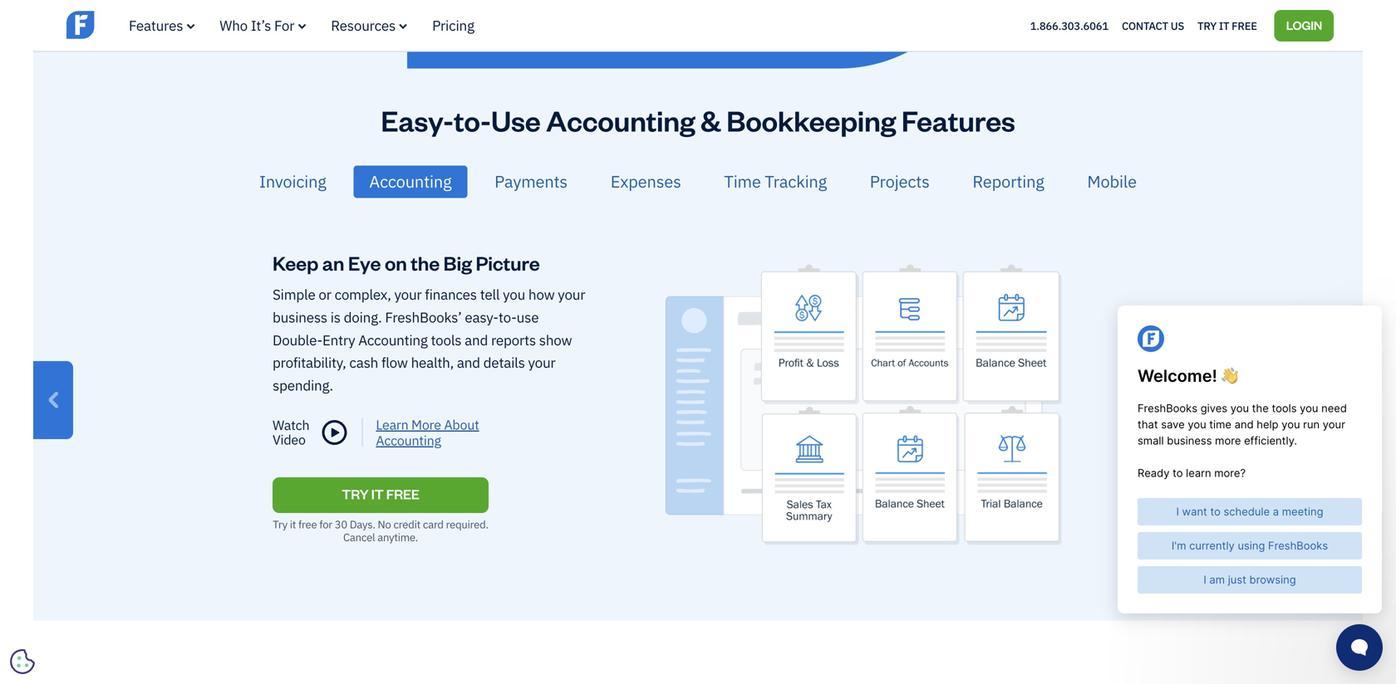 Task type: locate. For each thing, give the bounding box(es) containing it.
and down easy-
[[465, 331, 488, 349]]

30
[[335, 518, 347, 532]]

watch
[[273, 417, 309, 434]]

0 horizontal spatial your
[[394, 285, 422, 304]]

0 vertical spatial it
[[1219, 18, 1229, 33]]

accounting inside accounting link
[[369, 171, 452, 192]]

cookie preferences image
[[10, 650, 35, 675]]

more
[[411, 416, 441, 434]]

0 horizontal spatial features
[[129, 16, 183, 34]]

mobile
[[1087, 171, 1137, 192]]

projects link
[[854, 166, 945, 198]]

&
[[701, 101, 721, 139]]

1 vertical spatial try
[[273, 518, 287, 532]]

features link
[[129, 16, 195, 34]]

try left free
[[273, 518, 287, 532]]

your
[[394, 285, 422, 304], [558, 285, 585, 304], [528, 354, 555, 372]]

0 horizontal spatial it
[[290, 518, 296, 532]]

it inside try it free for 30 days. no credit card required. cancel anytime.
[[290, 518, 296, 532]]

an
[[322, 250, 344, 275]]

keep
[[273, 250, 318, 275]]

time tracking link
[[708, 166, 843, 198]]

it
[[1219, 18, 1229, 33], [290, 518, 296, 532]]

your up freshbooks'
[[394, 285, 422, 304]]

accounting
[[546, 101, 695, 139], [369, 171, 452, 192], [358, 331, 428, 349], [376, 432, 441, 449]]

required.
[[446, 518, 488, 532]]

pricing link
[[432, 16, 474, 34]]

and down tools
[[457, 354, 480, 372]]

try right us
[[1197, 18, 1217, 33]]

accounting up "flow"
[[358, 331, 428, 349]]

features up "reporting"
[[902, 101, 1015, 139]]

reports
[[491, 331, 536, 349]]

time
[[724, 171, 761, 192]]

cancel
[[343, 531, 375, 545]]

try it free link
[[273, 478, 489, 513]]

1 horizontal spatial to-
[[498, 308, 517, 327]]

login link
[[1274, 10, 1334, 41]]

the
[[411, 250, 440, 275]]

1 vertical spatial features
[[902, 101, 1015, 139]]

learn more about accounting
[[376, 416, 479, 449]]

features
[[129, 16, 183, 34], [902, 101, 1015, 139]]

accounting link
[[354, 166, 467, 198]]

it
[[371, 486, 384, 503]]

tell
[[480, 285, 500, 304]]

try inside try it free for 30 days. no credit card required. cancel anytime.
[[273, 518, 287, 532]]

0 vertical spatial to-
[[454, 101, 491, 139]]

0 horizontal spatial try
[[273, 518, 287, 532]]

on
[[385, 250, 407, 275]]

business
[[273, 308, 327, 327]]

complex,
[[335, 285, 391, 304]]

resources link
[[331, 16, 407, 34]]

1 horizontal spatial features
[[902, 101, 1015, 139]]

accounting up free
[[376, 432, 441, 449]]

0 vertical spatial features
[[129, 16, 183, 34]]

1.866.303.6061 link
[[1030, 18, 1108, 33]]

video
[[273, 431, 306, 449]]

contact us
[[1122, 18, 1184, 33]]

1 horizontal spatial try
[[1197, 18, 1217, 33]]

who it's for
[[220, 16, 294, 34]]

use
[[491, 101, 541, 139]]

try it free
[[1197, 18, 1257, 33]]

it for free
[[290, 518, 296, 532]]

1 vertical spatial it
[[290, 518, 296, 532]]

0 vertical spatial try
[[1197, 18, 1217, 33]]

bookkeeping
[[726, 101, 896, 139]]

payments
[[495, 171, 568, 192]]

0 horizontal spatial to-
[[454, 101, 491, 139]]

details
[[483, 354, 525, 372]]

health,
[[411, 354, 454, 372]]

features left who
[[129, 16, 183, 34]]

1.866.303.6061
[[1030, 18, 1108, 33]]

flow
[[381, 354, 408, 372]]

free
[[298, 518, 317, 532]]

1 vertical spatial to-
[[498, 308, 517, 327]]

accounting down easy-
[[369, 171, 452, 192]]

1 vertical spatial and
[[457, 354, 480, 372]]

reporting
[[973, 171, 1044, 192]]

show
[[539, 331, 572, 349]]

it's
[[251, 16, 271, 34]]

and
[[465, 331, 488, 349], [457, 354, 480, 372]]

your right how at the top left of page
[[558, 285, 585, 304]]

try it free
[[342, 486, 419, 503]]

profitability,
[[273, 354, 346, 372]]

cookie consent banner dialog
[[12, 480, 262, 672]]

your down show
[[528, 354, 555, 372]]

it for free
[[1219, 18, 1229, 33]]

freshbooks logo image
[[66, 9, 195, 41]]

try
[[1197, 18, 1217, 33], [273, 518, 287, 532]]

1 horizontal spatial it
[[1219, 18, 1229, 33]]

big
[[443, 250, 472, 275]]

mobile link
[[1071, 166, 1153, 198]]

learn more about accounting link
[[363, 416, 512, 449]]

to-
[[454, 101, 491, 139], [498, 308, 517, 327]]



Task type: vqa. For each thing, say whether or not it's contained in the screenshot.
bottommost and
yes



Task type: describe. For each thing, give the bounding box(es) containing it.
accounting inside learn more about accounting
[[376, 432, 441, 449]]

to- inside simple or complex, your finances tell you how your business is doing. freshbooks' easy-to-use double-entry accounting tools and reports show profitability, cash flow health, and details your spending.
[[498, 308, 517, 327]]

is
[[330, 308, 341, 327]]

try
[[342, 486, 369, 503]]

use
[[517, 308, 539, 327]]

accounting inside simple or complex, your finances tell you how your business is doing. freshbooks' easy-to-use double-entry accounting tools and reports show profitability, cash flow health, and details your spending.
[[358, 331, 428, 349]]

tracking
[[765, 171, 827, 192]]

projects
[[870, 171, 930, 192]]

who it's for link
[[220, 16, 306, 34]]

eye
[[348, 250, 381, 275]]

expenses link
[[595, 166, 697, 198]]

invoicing
[[259, 171, 326, 192]]

learn
[[376, 416, 408, 434]]

or
[[319, 285, 331, 304]]

who
[[220, 16, 248, 34]]

pricing
[[432, 16, 474, 34]]

for
[[319, 518, 332, 532]]

keep an eye on the big picture
[[273, 250, 540, 275]]

expenses
[[611, 171, 681, 192]]

free
[[386, 486, 419, 503]]

try for try it free for 30 days. no credit card required. cancel anytime.
[[273, 518, 287, 532]]

time tracking
[[724, 171, 827, 192]]

easy-
[[465, 308, 498, 327]]

doing.
[[344, 308, 382, 327]]

cash
[[349, 354, 378, 372]]

spending.
[[273, 376, 333, 395]]

finances
[[425, 285, 477, 304]]

us
[[1171, 18, 1184, 33]]

payments link
[[479, 166, 583, 198]]

1 horizontal spatial your
[[528, 354, 555, 372]]

days.
[[350, 518, 375, 532]]

watch video
[[273, 417, 309, 449]]

2 horizontal spatial your
[[558, 285, 585, 304]]

anytime.
[[377, 531, 418, 545]]

login
[[1286, 17, 1322, 33]]

try for try it free
[[1197, 18, 1217, 33]]

no
[[378, 518, 391, 532]]

easy-to-use accounting & bookkeeping features
[[381, 101, 1015, 139]]

simple
[[273, 285, 315, 304]]

freshbooks'
[[385, 308, 462, 327]]

for
[[274, 16, 294, 34]]

easy-
[[381, 101, 454, 139]]

how
[[528, 285, 555, 304]]

about
[[444, 416, 479, 434]]

reporting link
[[957, 166, 1060, 198]]

contact
[[1122, 18, 1168, 33]]

credit
[[393, 518, 420, 532]]

invoicing link
[[243, 166, 342, 198]]

simple or complex, your finances tell you how your business is doing. freshbooks' easy-to-use double-entry accounting tools and reports show profitability, cash flow health, and details your spending.
[[273, 285, 585, 395]]

tools
[[431, 331, 461, 349]]

try it free for 30 days. no credit card required. cancel anytime.
[[273, 518, 488, 545]]

accounting up expenses
[[546, 101, 695, 139]]

free
[[1232, 18, 1257, 33]]

entry
[[322, 331, 355, 349]]

picture
[[476, 250, 540, 275]]

you
[[503, 285, 525, 304]]

0 vertical spatial and
[[465, 331, 488, 349]]

try it free link
[[1197, 15, 1257, 36]]

double-
[[273, 331, 322, 349]]

card
[[423, 518, 444, 532]]

resources
[[331, 16, 396, 34]]

contact us link
[[1122, 15, 1184, 36]]



